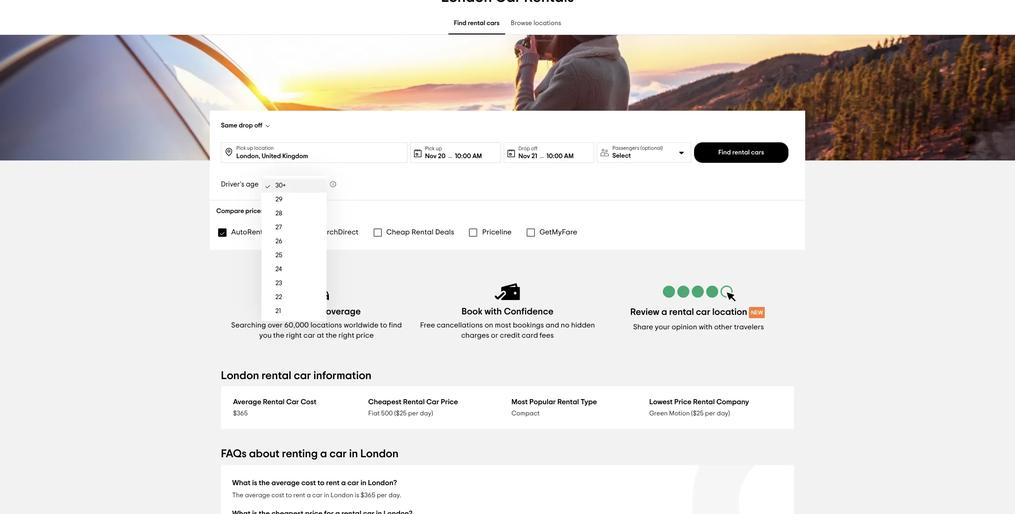 Task type: vqa. For each thing, say whether or not it's contained in the screenshot.
prices
yes



Task type: locate. For each thing, give the bounding box(es) containing it.
compare
[[216, 208, 244, 214]]

nov down drop
[[518, 153, 530, 159]]

to inside the searching over 60,000 locations worldwide to find you the right car at the right price
[[380, 321, 387, 329]]

is up average at the left
[[252, 479, 257, 487]]

with
[[485, 307, 502, 316], [699, 323, 713, 331]]

0 horizontal spatial per
[[377, 492, 387, 499]]

25
[[275, 252, 282, 259]]

in for london
[[324, 492, 329, 499]]

average rental car cost
[[233, 398, 316, 406]]

0 vertical spatial with
[[485, 307, 502, 316]]

the
[[273, 332, 284, 339], [326, 332, 337, 339]]

autorentals
[[231, 228, 273, 236]]

0 horizontal spatial ($25
[[394, 410, 407, 417]]

0 horizontal spatial london
[[221, 370, 259, 381]]

($25 for motion
[[691, 410, 704, 417]]

10:00
[[455, 153, 471, 159], [547, 153, 563, 159]]

rental up fiat 500 ($25 per day)
[[403, 398, 425, 406]]

1 horizontal spatial to
[[380, 321, 387, 329]]

2 vertical spatial in
[[324, 492, 329, 499]]

1 vertical spatial in
[[361, 479, 366, 487]]

1 horizontal spatial locations
[[534, 20, 561, 27]]

2 vertical spatial london
[[331, 492, 353, 499]]

other
[[714, 323, 732, 331]]

find rental cars button
[[694, 142, 789, 163]]

pick up location
[[236, 146, 274, 151]]

1 horizontal spatial the
[[326, 332, 337, 339]]

0 horizontal spatial in
[[324, 492, 329, 499]]

1 horizontal spatial location
[[712, 307, 747, 317]]

0 horizontal spatial day)
[[420, 410, 433, 417]]

1 horizontal spatial rent
[[326, 479, 340, 487]]

1 horizontal spatial up
[[436, 146, 442, 151]]

2 ($25 from the left
[[691, 410, 704, 417]]

1 vertical spatial find
[[718, 149, 731, 156]]

0 horizontal spatial select
[[269, 208, 288, 214]]

1 horizontal spatial pick
[[425, 146, 435, 151]]

bookings
[[513, 321, 544, 329]]

0 horizontal spatial to
[[286, 492, 292, 499]]

20 down the pick up
[[438, 153, 446, 159]]

10:00 am right the nov 21
[[547, 153, 574, 159]]

1 horizontal spatial 20
[[438, 153, 446, 159]]

a right renting
[[320, 448, 327, 460]]

off right "drop"
[[254, 122, 262, 129]]

fiat
[[368, 410, 380, 417]]

20 left 60,000
[[275, 322, 283, 328]]

select down passengers
[[612, 153, 631, 159]]

0 horizontal spatial up
[[247, 146, 253, 151]]

21 down the drop off
[[531, 153, 537, 159]]

per down the cheapest rental car price
[[408, 410, 418, 417]]

1 horizontal spatial select
[[612, 153, 631, 159]]

1 ($25 from the left
[[394, 410, 407, 417]]

1 vertical spatial find rental cars
[[718, 149, 764, 156]]

rent down cost to
[[293, 492, 305, 499]]

24
[[275, 266, 282, 273]]

2 nov from the left
[[518, 153, 530, 159]]

1 horizontal spatial $365
[[361, 492, 375, 499]]

car up fiat 500 ($25 per day)
[[426, 398, 439, 406]]

0 horizontal spatial am
[[472, 153, 482, 159]]

1 nov from the left
[[425, 153, 437, 159]]

1 vertical spatial to
[[286, 492, 292, 499]]

0 horizontal spatial 10:00 am
[[455, 153, 482, 159]]

select inside passengers (optional) select
[[612, 153, 631, 159]]

priceline
[[482, 228, 512, 236]]

location up other
[[712, 307, 747, 317]]

2 10:00 from the left
[[547, 153, 563, 159]]

10:00 right nov 20
[[455, 153, 471, 159]]

up down "drop"
[[247, 146, 253, 151]]

1 horizontal spatial in
[[349, 448, 358, 460]]

confidence
[[504, 307, 553, 316]]

0 horizontal spatial car
[[286, 398, 299, 406]]

0 horizontal spatial find
[[454, 20, 466, 27]]

1 horizontal spatial price
[[674, 398, 692, 406]]

1 horizontal spatial find rental cars
[[718, 149, 764, 156]]

1 horizontal spatial london
[[331, 492, 353, 499]]

2 price from the left
[[674, 398, 692, 406]]

1 horizontal spatial day)
[[717, 410, 730, 417]]

1 horizontal spatial 10:00
[[547, 153, 563, 159]]

2 am from the left
[[564, 153, 574, 159]]

cheap
[[386, 228, 410, 236]]

rental right the average
[[263, 398, 285, 406]]

2 horizontal spatial london
[[360, 448, 399, 460]]

london up the london?
[[360, 448, 399, 460]]

$365 down the london?
[[361, 492, 375, 499]]

london up the average
[[221, 370, 259, 381]]

am for 20
[[472, 153, 482, 159]]

select down the 29 on the top left
[[269, 208, 288, 214]]

rental up green motion ($25 per day)
[[693, 398, 715, 406]]

locations inside the searching over 60,000 locations worldwide to find you the right car at the right price
[[311, 321, 342, 329]]

1 horizontal spatial 21
[[531, 153, 537, 159]]

0 vertical spatial london
[[221, 370, 259, 381]]

up
[[247, 146, 253, 151], [436, 146, 442, 151]]

location down same drop off
[[254, 146, 274, 151]]

rent right cost to
[[326, 479, 340, 487]]

a up the average cost to rent a car in london is $365 per day.
[[341, 479, 346, 487]]

10:00 right the nov 21
[[547, 153, 563, 159]]

the
[[232, 492, 243, 499]]

same
[[221, 122, 237, 129]]

pick down same drop off
[[236, 146, 246, 151]]

0 horizontal spatial price
[[441, 398, 458, 406]]

nov down the pick up
[[425, 153, 437, 159]]

am
[[472, 153, 482, 159], [564, 153, 574, 159]]

10:00 am for nov 21
[[547, 153, 574, 159]]

0 horizontal spatial rent
[[293, 492, 305, 499]]

worldwide coverage
[[272, 307, 361, 316]]

locations up at
[[311, 321, 342, 329]]

1 horizontal spatial car
[[426, 398, 439, 406]]

locations
[[534, 20, 561, 27], [311, 321, 342, 329]]

card
[[522, 332, 538, 339]]

find rental cars inside button
[[718, 149, 764, 156]]

($25 down lowest price rental company
[[691, 410, 704, 417]]

1 up from the left
[[247, 146, 253, 151]]

10:00 for 20
[[455, 153, 471, 159]]

0 vertical spatial in
[[349, 448, 358, 460]]

2 day) from the left
[[717, 410, 730, 417]]

with up on on the left bottom of page
[[485, 307, 502, 316]]

london down what is the average cost to rent a car in london?
[[331, 492, 353, 499]]

right
[[286, 332, 302, 339], [338, 332, 354, 339]]

0 horizontal spatial the
[[273, 332, 284, 339]]

1 the from the left
[[273, 332, 284, 339]]

is
[[252, 479, 257, 487], [355, 492, 359, 499]]

cost
[[271, 492, 284, 499]]

the right at
[[326, 332, 337, 339]]

2 10:00 am from the left
[[547, 153, 574, 159]]

over
[[268, 321, 283, 329]]

2 pick from the left
[[425, 146, 435, 151]]

1 horizontal spatial off
[[531, 146, 538, 151]]

pick for nov 21
[[425, 146, 435, 151]]

1 horizontal spatial 10:00 am
[[547, 153, 574, 159]]

1 day) from the left
[[420, 410, 433, 417]]

0 horizontal spatial pick
[[236, 146, 246, 151]]

0 vertical spatial find
[[454, 20, 466, 27]]

0 horizontal spatial location
[[254, 146, 274, 151]]

rent for to
[[293, 492, 305, 499]]

1 horizontal spatial am
[[564, 153, 574, 159]]

0 horizontal spatial 20
[[275, 322, 283, 328]]

1 vertical spatial location
[[712, 307, 747, 317]]

30+
[[267, 181, 277, 187], [275, 182, 286, 189]]

0 vertical spatial locations
[[534, 20, 561, 27]]

0 horizontal spatial right
[[286, 332, 302, 339]]

2 up from the left
[[436, 146, 442, 151]]

1 horizontal spatial ($25
[[691, 410, 704, 417]]

2 horizontal spatial per
[[705, 410, 715, 417]]

popular
[[529, 398, 556, 406]]

($25 right 500
[[394, 410, 407, 417]]

am for 21
[[564, 153, 574, 159]]

60,000
[[284, 321, 309, 329]]

1 horizontal spatial cars
[[751, 149, 764, 156]]

rent for cost to
[[326, 479, 340, 487]]

a up the your
[[661, 307, 667, 317]]

1 vertical spatial 21
[[275, 308, 281, 314]]

1 vertical spatial rent
[[293, 492, 305, 499]]

10:00 am
[[455, 153, 482, 159], [547, 153, 574, 159]]

per down the london?
[[377, 492, 387, 499]]

rental for cheap
[[411, 228, 434, 236]]

0 horizontal spatial nov
[[425, 153, 437, 159]]

car left at
[[303, 332, 315, 339]]

pick up nov 20
[[425, 146, 435, 151]]

cheapest rental car price
[[368, 398, 458, 406]]

day) down the cheapest rental car price
[[420, 410, 433, 417]]

am right nov 20
[[472, 153, 482, 159]]

21 down 22
[[275, 308, 281, 314]]

10:00 for 21
[[547, 153, 563, 159]]

car up what is the average cost to rent a car in london?
[[329, 448, 347, 460]]

1 am from the left
[[472, 153, 482, 159]]

1 horizontal spatial per
[[408, 410, 418, 417]]

right down the worldwide
[[338, 332, 354, 339]]

to right cost at the left bottom of the page
[[286, 492, 292, 499]]

day) down company
[[717, 410, 730, 417]]

locations right browse
[[534, 20, 561, 27]]

the down over
[[273, 332, 284, 339]]

2 car from the left
[[426, 398, 439, 406]]

nov 21
[[518, 153, 537, 159]]

rental
[[411, 228, 434, 236], [263, 398, 285, 406], [403, 398, 425, 406], [557, 398, 579, 406], [693, 398, 715, 406]]

1 horizontal spatial with
[[699, 323, 713, 331]]

1 vertical spatial with
[[699, 323, 713, 331]]

cars inside find rental cars button
[[751, 149, 764, 156]]

1 horizontal spatial is
[[355, 492, 359, 499]]

cost
[[301, 398, 316, 406]]

0 vertical spatial rent
[[326, 479, 340, 487]]

1 horizontal spatial find
[[718, 149, 731, 156]]

0 vertical spatial cars
[[487, 20, 500, 27]]

0 horizontal spatial off
[[254, 122, 262, 129]]

right down 60,000
[[286, 332, 302, 339]]

pick
[[236, 146, 246, 151], [425, 146, 435, 151]]

0 horizontal spatial 10:00
[[455, 153, 471, 159]]

select all
[[269, 208, 296, 214]]

1 horizontal spatial right
[[338, 332, 354, 339]]

0 horizontal spatial locations
[[311, 321, 342, 329]]

review a rental car location new
[[630, 307, 763, 317]]

0 vertical spatial off
[[254, 122, 262, 129]]

1 car from the left
[[286, 398, 299, 406]]

0 vertical spatial $365
[[233, 410, 248, 417]]

car
[[696, 307, 710, 317], [303, 332, 315, 339], [294, 370, 311, 381], [329, 448, 347, 460], [347, 479, 359, 487], [312, 492, 323, 499]]

up up nov 20
[[436, 146, 442, 151]]

10:00 am right nov 20
[[455, 153, 482, 159]]

to left find
[[380, 321, 387, 329]]

off up the nov 21
[[531, 146, 538, 151]]

29
[[275, 196, 283, 203]]

2 the from the left
[[326, 332, 337, 339]]

0 horizontal spatial with
[[485, 307, 502, 316]]

$365 down the average
[[233, 410, 248, 417]]

10:00 am for nov 20
[[455, 153, 482, 159]]

free
[[420, 321, 435, 329]]

fees
[[540, 332, 554, 339]]

0 vertical spatial 20
[[438, 153, 446, 159]]

am right the nov 21
[[564, 153, 574, 159]]

review
[[630, 307, 659, 317]]

getmyfare
[[540, 228, 577, 236]]

searching
[[231, 321, 266, 329]]

london
[[221, 370, 259, 381], [360, 448, 399, 460], [331, 492, 353, 499]]

nov for nov 20
[[425, 153, 437, 159]]

per for green motion ($25 per day)
[[705, 410, 715, 417]]

0 horizontal spatial find rental cars
[[454, 20, 500, 27]]

find
[[454, 20, 466, 27], [718, 149, 731, 156]]

with down review a rental car location new
[[699, 323, 713, 331]]

2 horizontal spatial in
[[361, 479, 366, 487]]

off
[[254, 122, 262, 129], [531, 146, 538, 151]]

find rental cars
[[454, 20, 500, 27], [718, 149, 764, 156]]

prices
[[245, 208, 264, 214]]

car left cost
[[286, 398, 299, 406]]

1 10:00 from the left
[[455, 153, 471, 159]]

1 10:00 am from the left
[[455, 153, 482, 159]]

per for fiat 500 ($25 per day)
[[408, 410, 418, 417]]

worldwide
[[272, 307, 317, 316]]

1 vertical spatial cars
[[751, 149, 764, 156]]

rental left deals at the left of page
[[411, 228, 434, 236]]

most
[[495, 321, 511, 329]]

car for price
[[426, 398, 439, 406]]

0 horizontal spatial $365
[[233, 410, 248, 417]]

average
[[233, 398, 261, 406]]

1 vertical spatial locations
[[311, 321, 342, 329]]

green
[[649, 410, 668, 417]]

1 horizontal spatial nov
[[518, 153, 530, 159]]

lowest
[[649, 398, 673, 406]]

drop off
[[518, 146, 538, 151]]

0 horizontal spatial is
[[252, 479, 257, 487]]

car left the london?
[[347, 479, 359, 487]]

0 vertical spatial select
[[612, 153, 631, 159]]

is left day. in the bottom of the page
[[355, 492, 359, 499]]

what
[[232, 479, 250, 487]]

car down what is the average cost to rent a car in london?
[[312, 492, 323, 499]]

1 pick from the left
[[236, 146, 246, 151]]

per down lowest price rental company
[[705, 410, 715, 417]]

cars
[[487, 20, 500, 27], [751, 149, 764, 156]]

same drop off
[[221, 122, 262, 129]]

in
[[349, 448, 358, 460], [361, 479, 366, 487], [324, 492, 329, 499]]

0 vertical spatial to
[[380, 321, 387, 329]]

day.
[[389, 492, 401, 499]]

23
[[275, 280, 282, 287]]



Task type: describe. For each thing, give the bounding box(es) containing it.
27
[[275, 224, 282, 231]]

average
[[245, 492, 270, 499]]

driver's age
[[221, 181, 259, 188]]

0 vertical spatial location
[[254, 146, 274, 151]]

price
[[356, 332, 374, 339]]

what is the average cost to rent a car in london?
[[232, 479, 397, 487]]

searching over 60,000 locations worldwide to find you the right car at the right price
[[231, 321, 402, 339]]

hidden
[[571, 321, 595, 329]]

browse
[[511, 20, 532, 27]]

share your opinion with other travelers
[[633, 323, 764, 331]]

rental for cheapest
[[403, 398, 425, 406]]

26
[[275, 238, 282, 245]]

28
[[275, 210, 282, 217]]

0 horizontal spatial cars
[[487, 20, 500, 27]]

1 price from the left
[[441, 398, 458, 406]]

1 vertical spatial london
[[360, 448, 399, 460]]

about
[[249, 448, 280, 460]]

rental inside button
[[732, 149, 750, 156]]

1 vertical spatial off
[[531, 146, 538, 151]]

faqs
[[221, 448, 247, 460]]

1 vertical spatial 20
[[275, 322, 283, 328]]

fiat 500 ($25 per day)
[[368, 410, 433, 417]]

share
[[633, 323, 653, 331]]

pick for drop off
[[236, 146, 246, 151]]

0 vertical spatial 21
[[531, 153, 537, 159]]

opinion
[[672, 323, 697, 331]]

drop
[[518, 146, 530, 151]]

free cancellations on most bookings and no hidden charges or credit card fees
[[420, 321, 595, 339]]

car inside the searching over 60,000 locations worldwide to find you the right car at the right price
[[303, 332, 315, 339]]

up for nov 21
[[436, 146, 442, 151]]

faqs about renting a car in london
[[221, 448, 399, 460]]

green motion ($25 per day)
[[649, 410, 730, 417]]

1 vertical spatial select
[[269, 208, 288, 214]]

driver's
[[221, 181, 244, 188]]

day) for green motion ($25 per day)
[[717, 410, 730, 417]]

compact
[[512, 410, 540, 417]]

age
[[246, 181, 259, 188]]

coverage
[[319, 307, 361, 316]]

cost to
[[301, 479, 324, 487]]

car up share your opinion with other travelers
[[696, 307, 710, 317]]

travelers
[[734, 323, 764, 331]]

london?
[[368, 479, 397, 487]]

500
[[381, 410, 393, 417]]

information
[[313, 370, 372, 381]]

most popular rental type
[[512, 398, 597, 406]]

at
[[317, 332, 324, 339]]

0 vertical spatial find rental cars
[[454, 20, 500, 27]]

22
[[275, 294, 282, 301]]

charges
[[461, 332, 489, 339]]

day) for fiat 500 ($25 per day)
[[420, 410, 433, 417]]

1 right from the left
[[286, 332, 302, 339]]

up for drop off
[[247, 146, 253, 151]]

company
[[716, 398, 749, 406]]

($25 for 500
[[394, 410, 407, 417]]

0 horizontal spatial 21
[[275, 308, 281, 314]]

nov for nov 21
[[518, 153, 530, 159]]

browse locations
[[511, 20, 561, 27]]

drop
[[239, 122, 253, 129]]

most
[[512, 398, 528, 406]]

worldwide
[[344, 321, 379, 329]]

rental for average
[[263, 398, 285, 406]]

rental left type
[[557, 398, 579, 406]]

deals
[[435, 228, 454, 236]]

cheap rental deals
[[386, 228, 454, 236]]

you
[[259, 332, 272, 339]]

book with confidence
[[462, 307, 553, 316]]

passengers
[[612, 146, 639, 151]]

car for cost
[[286, 398, 299, 406]]

compare prices
[[216, 208, 264, 214]]

the average cost to rent a car in london is $365 per day.
[[232, 492, 401, 499]]

a down cost to
[[307, 492, 311, 499]]

1 vertical spatial $365
[[361, 492, 375, 499]]

on
[[485, 321, 493, 329]]

pick up
[[425, 146, 442, 151]]

carsearchdirect
[[301, 228, 358, 236]]

(optional)
[[640, 146, 663, 151]]

City or Airport text field
[[236, 143, 403, 161]]

book
[[462, 307, 483, 316]]

nov 20
[[425, 153, 446, 159]]

type
[[581, 398, 597, 406]]

cheapest
[[368, 398, 402, 406]]

or
[[491, 332, 498, 339]]

motion
[[669, 410, 690, 417]]

0 vertical spatial is
[[252, 479, 257, 487]]

london rental car information
[[221, 370, 372, 381]]

your
[[655, 323, 670, 331]]

new
[[751, 310, 763, 315]]

credit
[[500, 332, 520, 339]]

the average
[[259, 479, 300, 487]]

in for london?
[[361, 479, 366, 487]]

no
[[561, 321, 569, 329]]

find inside button
[[718, 149, 731, 156]]

1 vertical spatial is
[[355, 492, 359, 499]]

cancellations
[[437, 321, 483, 329]]

car up cost
[[294, 370, 311, 381]]

2 right from the left
[[338, 332, 354, 339]]

passengers (optional) select
[[612, 146, 663, 159]]

and
[[546, 321, 559, 329]]

lowest price rental company
[[649, 398, 749, 406]]



